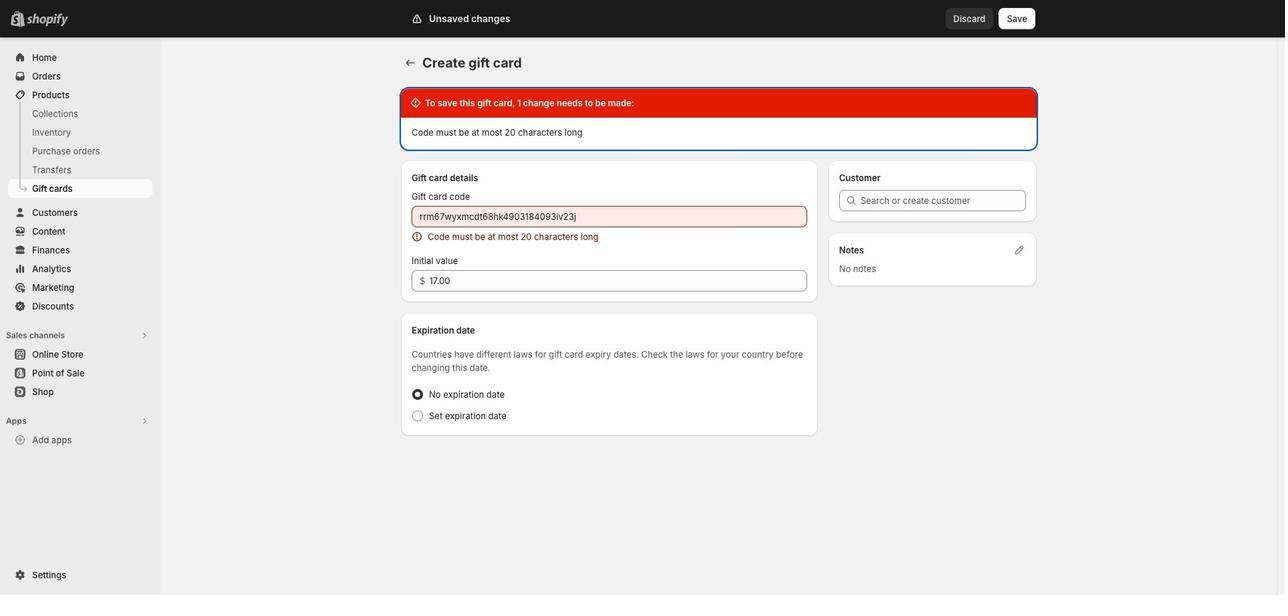 Task type: vqa. For each thing, say whether or not it's contained in the screenshot.
Shopify image
yes



Task type: describe. For each thing, give the bounding box(es) containing it.
Search or create customer text field
[[861, 190, 1026, 212]]



Task type: locate. For each thing, give the bounding box(es) containing it.
shopify image
[[29, 13, 71, 27]]

  text field
[[429, 270, 807, 292]]

None text field
[[412, 206, 807, 228]]



